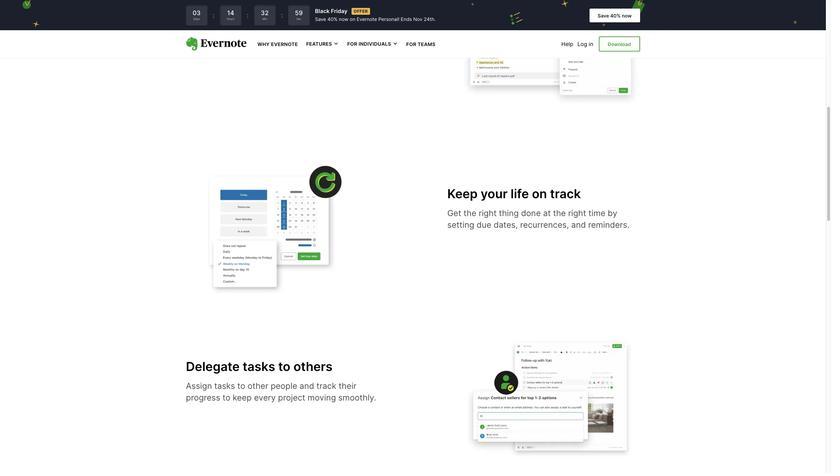 Task type: locate. For each thing, give the bounding box(es) containing it.
recurring tasks showcase evernote image
[[186, 158, 365, 295]]

now for save 40% now
[[622, 13, 632, 19]]

save 40% now link
[[590, 9, 640, 22]]

save for save 40% now
[[598, 13, 609, 19]]

why evernote link
[[258, 41, 298, 48]]

your down min
[[252, 23, 269, 33]]

delegate tasks to others
[[186, 360, 333, 375]]

evernote
[[357, 16, 377, 22], [271, 41, 298, 47]]

tasks
[[243, 360, 275, 375], [214, 382, 235, 392]]

save up download link
[[598, 13, 609, 19]]

task
[[276, 46, 292, 56]]

on right the life
[[532, 187, 547, 202]]

1 horizontal spatial by
[[608, 209, 618, 219]]

0 horizontal spatial evernote
[[271, 41, 298, 47]]

0 horizontal spatial now
[[339, 16, 349, 22]]

0 vertical spatial evernote
[[357, 16, 377, 22]]

:
[[213, 12, 215, 19], [247, 12, 249, 19], [281, 12, 283, 19]]

live
[[211, 23, 224, 33]]

get
[[448, 209, 462, 219]]

tasks inside assign tasks to other people and track their progress to keep every project moving smoothly.
[[214, 382, 235, 392]]

and inside assign tasks to other people and track their progress to keep every project moving smoothly.
[[300, 382, 314, 392]]

0 vertical spatial and
[[210, 46, 225, 56]]

03 days
[[193, 9, 201, 21]]

1 vertical spatial and
[[572, 220, 586, 230]]

for inside button
[[347, 41, 358, 47]]

tasks for assign
[[214, 382, 235, 392]]

to up keep
[[238, 382, 245, 392]]

for
[[347, 41, 358, 47], [407, 41, 417, 47]]

for down need
[[347, 41, 358, 47]]

features button
[[306, 41, 339, 47]]

59 sec
[[295, 9, 303, 21]]

track
[[550, 187, 581, 202], [317, 382, 337, 392]]

1 the from the left
[[464, 209, 477, 219]]

tasks live inside your notes, so there's no need to interrupt your flow by switching between your notes and a dedicated task manager.
[[186, 23, 375, 56]]

40% down black friday
[[328, 16, 338, 22]]

40% up download link
[[611, 13, 621, 19]]

0 horizontal spatial and
[[210, 46, 225, 56]]

1 horizontal spatial in
[[589, 41, 594, 47]]

0 horizontal spatial tasks
[[214, 382, 235, 392]]

1 vertical spatial tasks
[[214, 382, 235, 392]]

1 horizontal spatial tasks
[[243, 360, 275, 375]]

40% for save 40% now
[[611, 13, 621, 19]]

other
[[248, 382, 269, 392]]

recurrences,
[[521, 220, 569, 230]]

by right why
[[270, 34, 280, 44]]

0 vertical spatial in
[[282, 1, 293, 16]]

evernote down notes,
[[271, 41, 298, 47]]

on
[[350, 16, 356, 22], [532, 187, 547, 202]]

for left 'teams'
[[407, 41, 417, 47]]

for individuals
[[347, 41, 391, 47]]

1 horizontal spatial now
[[622, 13, 632, 19]]

to up people
[[278, 360, 291, 375]]

0 horizontal spatial on
[[350, 16, 356, 22]]

now for save 40% now on evernote personal! ends nov 24th.
[[339, 16, 349, 22]]

0 vertical spatial tasks
[[243, 360, 275, 375]]

assign tasks to other people and track their progress to keep every project moving smoothly.
[[186, 382, 376, 403]]

notes
[[186, 46, 208, 56]]

0 vertical spatial track
[[550, 187, 581, 202]]

0 horizontal spatial :
[[213, 12, 215, 19]]

1 horizontal spatial and
[[300, 382, 314, 392]]

right
[[479, 209, 497, 219], [569, 209, 587, 219]]

1 horizontal spatial on
[[532, 187, 547, 202]]

0 vertical spatial by
[[270, 34, 280, 44]]

0 horizontal spatial save
[[315, 16, 326, 22]]

the
[[464, 209, 477, 219], [553, 209, 566, 219]]

and left "a"
[[210, 46, 225, 56]]

log in
[[578, 41, 594, 47]]

: up "live"
[[213, 12, 215, 19]]

download
[[608, 41, 631, 47]]

tasks up keep
[[214, 382, 235, 392]]

0 horizontal spatial for
[[347, 41, 358, 47]]

interrupt
[[196, 34, 230, 44]]

: up inside
[[247, 12, 249, 19]]

0 horizontal spatial by
[[270, 34, 280, 44]]

time
[[589, 209, 606, 219]]

task delegation feature showcase evernote image
[[461, 339, 640, 460]]

task feature for to-dos in evernote image
[[461, 0, 640, 114]]

1 horizontal spatial 40%
[[611, 13, 621, 19]]

help link
[[562, 41, 574, 47]]

reminders.
[[589, 220, 630, 230]]

the right at at the right
[[553, 209, 566, 219]]

2 horizontal spatial and
[[572, 220, 586, 230]]

evernote down offer
[[357, 16, 377, 22]]

on up need
[[350, 16, 356, 22]]

: up notes,
[[281, 12, 283, 19]]

40%
[[611, 13, 621, 19], [328, 16, 338, 22]]

and
[[210, 46, 225, 56], [572, 220, 586, 230], [300, 382, 314, 392]]

0 horizontal spatial in
[[282, 1, 293, 16]]

32 min
[[261, 9, 269, 21]]

right up due
[[479, 209, 497, 219]]

save 40% now
[[598, 13, 632, 19]]

for for for individuals
[[347, 41, 358, 47]]

for individuals button
[[347, 41, 398, 47]]

0 horizontal spatial 40%
[[328, 16, 338, 22]]

and up moving
[[300, 382, 314, 392]]

for teams link
[[407, 41, 436, 48]]

in left 59
[[282, 1, 293, 16]]

track up at at the right
[[550, 187, 581, 202]]

0 horizontal spatial right
[[479, 209, 497, 219]]

no
[[337, 23, 347, 33]]

in right log
[[589, 41, 594, 47]]

1 vertical spatial by
[[608, 209, 618, 219]]

1 horizontal spatial the
[[553, 209, 566, 219]]

save
[[598, 13, 609, 19], [315, 16, 326, 22]]

now up download link
[[622, 13, 632, 19]]

1 horizontal spatial :
[[247, 12, 249, 19]]

track up moving
[[317, 382, 337, 392]]

at
[[543, 209, 551, 219]]

tasks for delegate
[[243, 360, 275, 375]]

track inside assign tasks to other people and track their progress to keep every project moving smoothly.
[[317, 382, 337, 392]]

1 vertical spatial on
[[532, 187, 547, 202]]

why evernote
[[258, 41, 298, 47]]

1 horizontal spatial save
[[598, 13, 609, 19]]

tasks up other
[[243, 360, 275, 375]]

and inside tasks live inside your notes, so there's no need to interrupt your flow by switching between your notes and a dedicated task manager.
[[210, 46, 225, 56]]

between
[[322, 34, 356, 44]]

by
[[270, 34, 280, 44], [608, 209, 618, 219]]

now up no
[[339, 16, 349, 22]]

to left keep
[[223, 393, 231, 403]]

by up reminders.
[[608, 209, 618, 219]]

1 vertical spatial track
[[317, 382, 337, 392]]

progress
[[186, 393, 220, 403]]

1 horizontal spatial right
[[569, 209, 587, 219]]

2 the from the left
[[553, 209, 566, 219]]

1 vertical spatial evernote
[[271, 41, 298, 47]]

on for evernote
[[350, 16, 356, 22]]

the up setting
[[464, 209, 477, 219]]

2 vertical spatial and
[[300, 382, 314, 392]]

now
[[622, 13, 632, 19], [339, 16, 349, 22]]

0 horizontal spatial the
[[464, 209, 477, 219]]

right left time
[[569, 209, 587, 219]]

for for for teams
[[407, 41, 417, 47]]

1 horizontal spatial for
[[407, 41, 417, 47]]

2 horizontal spatial :
[[281, 12, 283, 19]]

24th.
[[424, 16, 436, 22]]

black
[[315, 8, 330, 15]]

0 vertical spatial on
[[350, 16, 356, 22]]

keep your life on track
[[448, 187, 581, 202]]

flow
[[252, 34, 268, 44]]

0 horizontal spatial track
[[317, 382, 337, 392]]

sec
[[297, 17, 302, 21]]

14
[[227, 9, 234, 17]]

put your to-dos in context
[[186, 1, 342, 16]]

and left reminders.
[[572, 220, 586, 230]]

to up notes
[[186, 34, 194, 44]]

save down 'black'
[[315, 16, 326, 22]]



Task type: vqa. For each thing, say whether or not it's contained in the screenshot.


Task type: describe. For each thing, give the bounding box(es) containing it.
your down inside
[[232, 34, 249, 44]]

friday
[[331, 8, 348, 15]]

your down need
[[358, 34, 375, 44]]

1 : from the left
[[213, 12, 215, 19]]

manager.
[[294, 46, 330, 56]]

download link
[[599, 36, 640, 52]]

inside
[[226, 23, 249, 33]]

context
[[296, 1, 342, 16]]

to inside tasks live inside your notes, so there's no need to interrupt your flow by switching between your notes and a dedicated task manager.
[[186, 34, 194, 44]]

keep
[[233, 393, 252, 403]]

to-
[[239, 1, 257, 16]]

1 horizontal spatial track
[[550, 187, 581, 202]]

moving
[[308, 393, 336, 403]]

due
[[477, 220, 492, 230]]

keep
[[448, 187, 478, 202]]

tasks
[[186, 23, 209, 33]]

log in link
[[578, 41, 594, 47]]

nov
[[414, 16, 423, 22]]

help
[[562, 41, 574, 47]]

your up hours
[[209, 1, 236, 16]]

03
[[193, 9, 201, 17]]

for teams
[[407, 41, 436, 47]]

your up 'thing'
[[481, 187, 508, 202]]

dos
[[257, 1, 279, 16]]

59
[[295, 9, 303, 17]]

setting
[[448, 220, 475, 230]]

a
[[227, 46, 232, 56]]

log
[[578, 41, 588, 47]]

save 40% now on evernote personal! ends nov 24th.
[[315, 16, 436, 22]]

notes,
[[271, 23, 295, 33]]

evernote inside 'link'
[[271, 41, 298, 47]]

by inside get the right thing done at the right time by setting due dates, recurrences, and reminders.
[[608, 209, 618, 219]]

their
[[339, 382, 357, 392]]

teams
[[418, 41, 436, 47]]

so
[[298, 23, 307, 33]]

on for track
[[532, 187, 547, 202]]

and inside get the right thing done at the right time by setting due dates, recurrences, and reminders.
[[572, 220, 586, 230]]

people
[[271, 382, 297, 392]]

features
[[306, 41, 332, 47]]

32
[[261, 9, 269, 17]]

why
[[258, 41, 270, 47]]

by inside tasks live inside your notes, so there's no need to interrupt your flow by switching between your notes and a dedicated task manager.
[[270, 34, 280, 44]]

assign
[[186, 382, 212, 392]]

thing
[[499, 209, 519, 219]]

hours
[[227, 17, 235, 21]]

every
[[254, 393, 276, 403]]

2 : from the left
[[247, 12, 249, 19]]

need
[[349, 23, 369, 33]]

3 : from the left
[[281, 12, 283, 19]]

1 horizontal spatial evernote
[[357, 16, 377, 22]]

individuals
[[359, 41, 391, 47]]

min
[[263, 17, 267, 21]]

dates,
[[494, 220, 518, 230]]

offer
[[354, 9, 368, 14]]

2 right from the left
[[569, 209, 587, 219]]

1 right from the left
[[479, 209, 497, 219]]

others
[[294, 360, 333, 375]]

40% for save 40% now on evernote personal! ends nov 24th.
[[328, 16, 338, 22]]

life
[[511, 187, 529, 202]]

evernote logo image
[[186, 37, 247, 51]]

personal!
[[379, 16, 400, 22]]

put
[[186, 1, 206, 16]]

get the right thing done at the right time by setting due dates, recurrences, and reminders.
[[448, 209, 630, 230]]

done
[[521, 209, 541, 219]]

project
[[278, 393, 306, 403]]

ends
[[401, 16, 412, 22]]

smoothly.
[[339, 393, 376, 403]]

save for save 40% now on evernote personal! ends nov 24th.
[[315, 16, 326, 22]]

delegate
[[186, 360, 240, 375]]

black friday
[[315, 8, 348, 15]]

switching
[[282, 34, 320, 44]]

1 vertical spatial in
[[589, 41, 594, 47]]

days
[[193, 17, 200, 21]]

dedicated
[[234, 46, 273, 56]]

14 hours
[[227, 9, 235, 21]]

there's
[[309, 23, 335, 33]]



